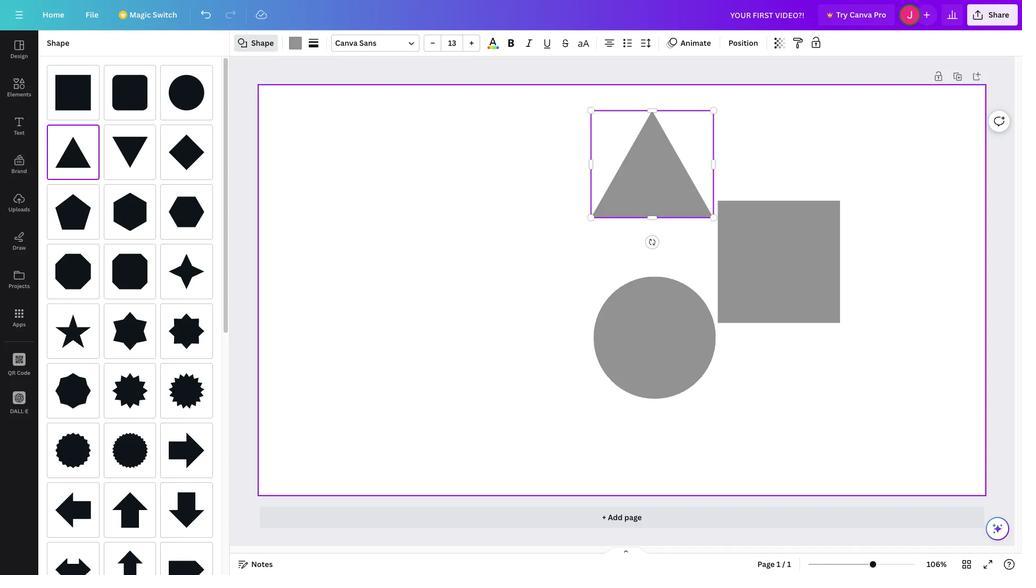 Task type: describe. For each thing, give the bounding box(es) containing it.
apps button
[[0, 299, 38, 337]]

+ add page button
[[260, 507, 985, 528]]

qr code button
[[0, 346, 38, 384]]

magic switch
[[130, 10, 177, 20]]

horizontal hexagon image
[[169, 193, 205, 231]]

position
[[729, 38, 759, 48]]

file
[[86, 10, 99, 20]]

Arrow right button
[[161, 423, 213, 478]]

equilateral triangle image
[[55, 133, 91, 172]]

page
[[625, 512, 642, 523]]

shape inside "shape" popup button
[[251, 38, 274, 48]]

Arrow block right button
[[161, 542, 213, 575]]

6-pointed star button
[[104, 304, 156, 359]]

Circle button
[[161, 65, 213, 120]]

triangle down image
[[112, 133, 148, 172]]

vertical hexagon image
[[112, 193, 148, 231]]

Pentagon button
[[47, 184, 99, 240]]

page
[[758, 559, 775, 570]]

20-pointed star image
[[55, 432, 91, 470]]

elements button
[[0, 69, 38, 107]]

Rounded Rectangle button
[[104, 65, 156, 120]]

apps
[[13, 321, 26, 328]]

12-pointed star image
[[112, 372, 148, 410]]

Arrow down button
[[161, 483, 213, 538]]

arrow down image
[[169, 491, 205, 530]]

arrow left image
[[55, 491, 91, 530]]

canva sans button
[[332, 35, 420, 52]]

notes
[[251, 559, 273, 570]]

dall·e button
[[0, 384, 38, 422]]

main menu bar
[[0, 0, 1023, 30]]

brand
[[11, 167, 27, 175]]

try
[[837, 10, 848, 20]]

elements
[[7, 91, 31, 98]]

+ add page
[[603, 512, 642, 523]]

text
[[14, 129, 25, 136]]

Arrow vertical button
[[104, 542, 156, 575]]

– – number field
[[445, 38, 460, 48]]

5-pointed star button
[[47, 304, 99, 359]]

home
[[43, 10, 64, 20]]

1 shape from the left
[[47, 38, 69, 48]]

20-pointed star button
[[47, 423, 99, 478]]

canva inside button
[[850, 10, 873, 20]]

qr
[[8, 369, 16, 376]]

projects button
[[0, 261, 38, 299]]

magic
[[130, 10, 151, 20]]

106% button
[[920, 556, 955, 573]]

Rectangle button
[[47, 65, 99, 120]]

side panel tab list
[[0, 30, 38, 422]]

Equilateral triangle button
[[47, 125, 99, 180]]

rounded rectangle image
[[112, 74, 148, 112]]

uploads button
[[0, 184, 38, 222]]

magic switch button
[[111, 4, 186, 26]]

Arrow left button
[[47, 483, 99, 538]]

12-pointed star button
[[104, 363, 156, 419]]

qr code
[[8, 369, 30, 376]]

canva inside popup button
[[335, 38, 358, 48]]

8-pointed star button
[[161, 304, 213, 359]]

1 1 from the left
[[777, 559, 781, 570]]

animate button
[[664, 35, 716, 52]]

try canva pro button
[[819, 4, 896, 26]]

uploads
[[8, 206, 30, 213]]

6-pointed star image
[[112, 312, 148, 351]]



Task type: vqa. For each thing, say whether or not it's contained in the screenshot.
'Uploads'
yes



Task type: locate. For each thing, give the bounding box(es) containing it.
5-pointed star image
[[55, 312, 91, 351]]

Horizontal hexagon button
[[161, 184, 213, 240]]

Vertical hexagon button
[[104, 184, 156, 240]]

shape
[[47, 38, 69, 48], [251, 38, 274, 48]]

Octagon button
[[47, 244, 99, 299]]

arrow right image
[[169, 432, 205, 470]]

Arrow horizontal button
[[47, 542, 99, 575]]

17-pointed star button
[[161, 363, 213, 419]]

+
[[603, 512, 607, 523]]

arrow up image
[[112, 491, 148, 530]]

position button
[[725, 35, 763, 52]]

add
[[608, 512, 623, 523]]

shape button
[[234, 35, 278, 52]]

show pages image
[[601, 547, 652, 555]]

8-pointed star image
[[169, 312, 205, 351]]

17-pointed star image
[[169, 372, 205, 410]]

arrow horizontal image
[[55, 551, 91, 575]]

dall·e
[[10, 407, 28, 415]]

home link
[[34, 4, 73, 26]]

shape left "#919191" image
[[251, 38, 274, 48]]

circle image
[[169, 74, 205, 112]]

rectangle image
[[55, 74, 91, 112]]

pro
[[875, 10, 887, 20]]

Diamond button
[[161, 125, 213, 180]]

group
[[424, 35, 481, 52]]

Inflated 8-pointed star button
[[47, 363, 99, 419]]

draw
[[12, 244, 26, 251]]

animate
[[681, 38, 712, 48]]

0 horizontal spatial canva
[[335, 38, 358, 48]]

canva
[[850, 10, 873, 20], [335, 38, 358, 48]]

arrow block right image
[[169, 551, 205, 575]]

4-pointed star image
[[169, 253, 205, 291]]

arrow vertical image
[[112, 551, 148, 575]]

Triangle down button
[[104, 125, 156, 180]]

0 horizontal spatial shape
[[47, 38, 69, 48]]

color range image
[[488, 46, 499, 49]]

0 horizontal spatial 1
[[777, 559, 781, 570]]

4-pointed star button
[[161, 244, 213, 299]]

None text field
[[613, 179, 693, 192]]

text button
[[0, 107, 38, 145]]

sans
[[360, 38, 377, 48]]

canva left "sans"
[[335, 38, 358, 48]]

2 shape from the left
[[251, 38, 274, 48]]

share button
[[968, 4, 1019, 26]]

diamond image
[[169, 133, 205, 172]]

Design title text field
[[722, 4, 815, 26]]

banner 5 image
[[112, 253, 148, 291]]

canva assistant image
[[992, 523, 1005, 535]]

0 vertical spatial canva
[[850, 10, 873, 20]]

inflated 8-pointed star image
[[55, 372, 91, 410]]

30-pointed star image
[[112, 432, 148, 470]]

try canva pro
[[837, 10, 887, 20]]

Banner 5 button
[[104, 244, 156, 299]]

1 horizontal spatial shape
[[251, 38, 274, 48]]

1 horizontal spatial 1
[[788, 559, 792, 570]]

Arrow up button
[[104, 483, 156, 538]]

design
[[10, 52, 28, 60]]

canva right try
[[850, 10, 873, 20]]

2 1 from the left
[[788, 559, 792, 570]]

1 horizontal spatial canva
[[850, 10, 873, 20]]

30-pointed star button
[[104, 423, 156, 478]]

switch
[[153, 10, 177, 20]]

106%
[[927, 559, 947, 570]]

1 vertical spatial canva
[[335, 38, 358, 48]]

share
[[989, 10, 1010, 20]]

1 right the /
[[788, 559, 792, 570]]

1 left the /
[[777, 559, 781, 570]]

pentagon image
[[55, 193, 91, 231]]

file button
[[77, 4, 107, 26]]

code
[[17, 369, 30, 376]]

notes button
[[234, 556, 277, 573]]

/
[[783, 559, 786, 570]]

draw button
[[0, 222, 38, 261]]

projects
[[9, 282, 30, 290]]

octagon image
[[55, 253, 91, 291]]

#919191 image
[[290, 37, 302, 50]]

1
[[777, 559, 781, 570], [788, 559, 792, 570]]

page 1 / 1
[[758, 559, 792, 570]]

shape down home link on the left top of page
[[47, 38, 69, 48]]

design button
[[0, 30, 38, 69]]

canva sans
[[335, 38, 377, 48]]

brand button
[[0, 145, 38, 184]]



